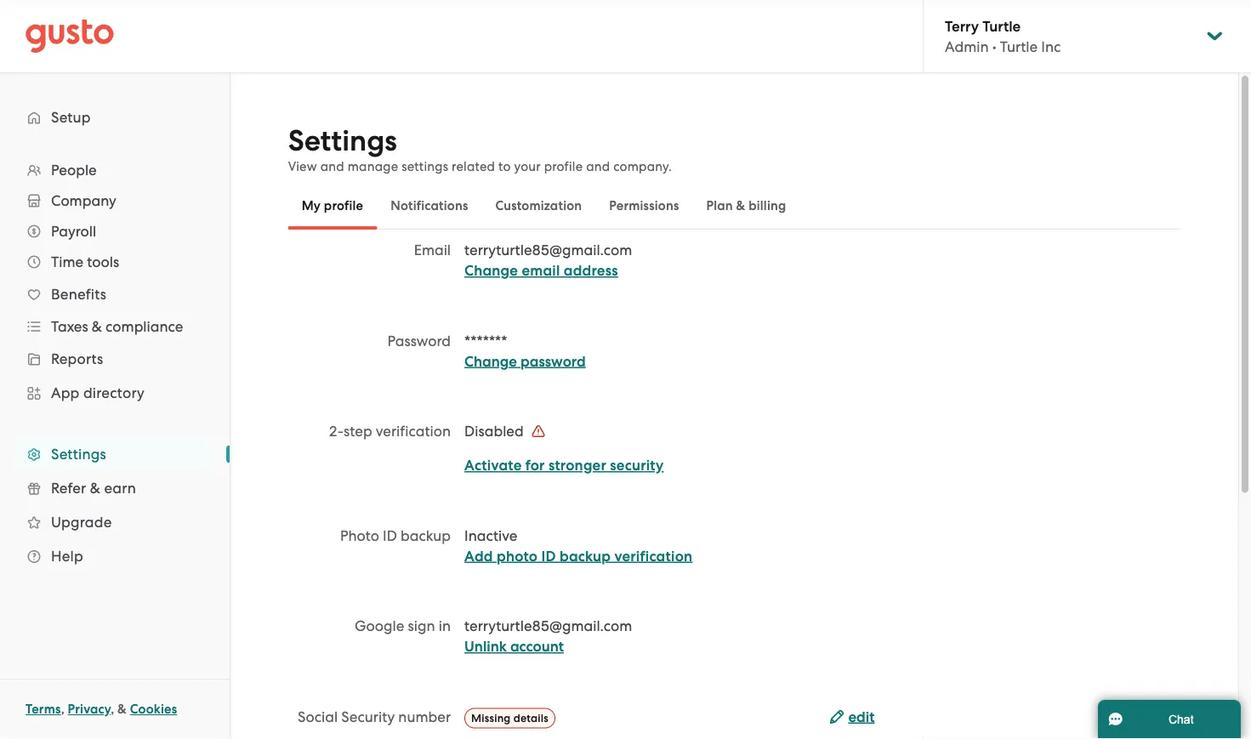 Task type: describe. For each thing, give the bounding box(es) containing it.
photo id backup
[[340, 527, 451, 544]]

home image
[[26, 19, 114, 53]]

taxes
[[51, 318, 88, 335]]

module__icon___slcit image
[[532, 424, 545, 438]]

my profile button
[[288, 185, 377, 226]]

email
[[522, 262, 560, 279]]

add
[[465, 547, 493, 565]]

change email address button
[[465, 261, 618, 281]]

settings for settings
[[51, 446, 106, 463]]

id inside the inactive add photo id backup verification
[[541, 547, 556, 565]]

google sign in
[[355, 618, 451, 635]]

terry turtle admin • turtle inc
[[945, 17, 1061, 55]]

related
[[452, 159, 495, 174]]

social
[[298, 708, 338, 725]]

admin
[[945, 38, 989, 55]]

******* change password
[[465, 332, 586, 370]]

add photo id backup verification button
[[465, 546, 693, 567]]

change password button
[[465, 351, 586, 372]]

address
[[564, 262, 618, 279]]

terms , privacy , & cookies
[[26, 702, 177, 717]]

list containing people
[[0, 155, 230, 573]]

to
[[499, 159, 511, 174]]

terryturtle85@gmail.com unlink account
[[465, 618, 632, 655]]

gusto navigation element
[[0, 73, 230, 601]]

photo
[[497, 547, 538, 565]]

2 , from the left
[[111, 702, 114, 717]]

profile inside my profile button
[[324, 198, 363, 214]]

activate for stronger security link
[[465, 457, 664, 474]]

0 vertical spatial turtle
[[983, 17, 1021, 35]]

change for email
[[465, 262, 518, 279]]

chat
[[1169, 713, 1194, 726]]

app directory link
[[17, 378, 213, 408]]

unlink account button
[[465, 637, 564, 657]]

view
[[288, 159, 317, 174]]

settings
[[402, 159, 449, 174]]

benefits link
[[17, 279, 213, 310]]

details
[[514, 711, 549, 725]]

1 and from the left
[[320, 159, 344, 174]]

permissions
[[609, 198, 679, 214]]

refer & earn
[[51, 480, 136, 497]]

refer & earn link
[[17, 473, 213, 504]]

*******
[[465, 332, 507, 349]]

settings link
[[17, 439, 213, 470]]

inc
[[1042, 38, 1061, 55]]

time tools button
[[17, 247, 213, 277]]

permissions button
[[596, 185, 693, 226]]

reports
[[51, 350, 103, 368]]

compliance
[[106, 318, 183, 335]]

1 , from the left
[[61, 702, 64, 717]]

step
[[344, 423, 372, 440]]

terms link
[[26, 702, 61, 717]]

0 vertical spatial verification
[[376, 423, 451, 440]]

social security number
[[298, 708, 451, 725]]

settings view and manage settings related to your profile and company.
[[288, 124, 672, 174]]

2-
[[329, 423, 344, 440]]

plan & billing button
[[693, 185, 800, 226]]

company button
[[17, 185, 213, 216]]

my profile
[[302, 198, 363, 214]]

taxes & compliance
[[51, 318, 183, 335]]

terry
[[945, 17, 979, 35]]

my
[[302, 198, 321, 214]]

people button
[[17, 155, 213, 185]]

terryturtle85@gmail.com change email address
[[465, 242, 632, 279]]

security
[[341, 708, 395, 725]]

your
[[514, 159, 541, 174]]

reports link
[[17, 344, 213, 374]]

edit
[[848, 708, 875, 726]]

0 vertical spatial id
[[383, 527, 397, 544]]

app directory
[[51, 385, 145, 402]]

payroll
[[51, 223, 96, 240]]

in
[[439, 618, 451, 635]]

terryturtle85@gmail.com for account
[[465, 618, 632, 635]]

& left cookies button
[[117, 702, 127, 717]]

google
[[355, 618, 404, 635]]

inactive add photo id backup verification
[[465, 527, 693, 565]]

change for password
[[465, 353, 517, 370]]

2-step verification
[[329, 423, 451, 440]]

activate for stronger security
[[465, 457, 664, 474]]



Task type: vqa. For each thing, say whether or not it's contained in the screenshot.
Missing
yes



Task type: locate. For each thing, give the bounding box(es) containing it.
list
[[0, 155, 230, 573]]

settings tabs tab list
[[288, 182, 1181, 230]]

1 horizontal spatial profile
[[544, 159, 583, 174]]

1 horizontal spatial id
[[541, 547, 556, 565]]

company.
[[614, 159, 672, 174]]

1 vertical spatial terryturtle85@gmail.com
[[465, 618, 632, 635]]

1 horizontal spatial backup
[[560, 547, 611, 565]]

missing details
[[471, 711, 549, 725]]

stronger
[[549, 457, 607, 474]]

& right plan
[[736, 198, 746, 214]]

2 terryturtle85@gmail.com from the top
[[465, 618, 632, 635]]

upgrade link
[[17, 507, 213, 538]]

1 vertical spatial verification
[[615, 547, 693, 565]]

verification inside the inactive add photo id backup verification
[[615, 547, 693, 565]]

0 horizontal spatial and
[[320, 159, 344, 174]]

1 vertical spatial change
[[465, 353, 517, 370]]

security
[[610, 457, 664, 474]]

setup link
[[17, 102, 213, 133]]

0 vertical spatial profile
[[544, 159, 583, 174]]

1 terryturtle85@gmail.com from the top
[[465, 242, 632, 259]]

change
[[465, 262, 518, 279], [465, 353, 517, 370]]

notifications
[[391, 198, 468, 214]]

people
[[51, 162, 97, 179]]

backup left inactive at the left bottom of page
[[401, 527, 451, 544]]

1 horizontal spatial verification
[[615, 547, 693, 565]]

activate
[[465, 457, 522, 474]]

plan
[[706, 198, 733, 214]]

settings up manage
[[288, 124, 397, 158]]

& inside button
[[736, 198, 746, 214]]

photo
[[340, 527, 379, 544]]

email
[[414, 242, 451, 259]]

time tools
[[51, 254, 119, 271]]

backup inside the inactive add photo id backup verification
[[560, 547, 611, 565]]

backup
[[401, 527, 451, 544], [560, 547, 611, 565]]

2 and from the left
[[586, 159, 610, 174]]

earn
[[104, 480, 136, 497]]

settings
[[288, 124, 397, 158], [51, 446, 106, 463]]

help link
[[17, 541, 213, 572]]

0 horizontal spatial settings
[[51, 446, 106, 463]]

unlink
[[465, 638, 507, 655]]

upgrade
[[51, 514, 112, 531]]

0 horizontal spatial backup
[[401, 527, 451, 544]]

0 horizontal spatial ,
[[61, 702, 64, 717]]

0 horizontal spatial profile
[[324, 198, 363, 214]]

&
[[736, 198, 746, 214], [92, 318, 102, 335], [90, 480, 100, 497], [117, 702, 127, 717]]

number
[[398, 708, 451, 725]]

time
[[51, 254, 83, 271]]

cookies button
[[130, 699, 177, 720]]

0 vertical spatial backup
[[401, 527, 451, 544]]

, left cookies
[[111, 702, 114, 717]]

change inside ******* change password
[[465, 353, 517, 370]]

profile
[[544, 159, 583, 174], [324, 198, 363, 214]]

refer
[[51, 480, 86, 497]]

tools
[[87, 254, 119, 271]]

,
[[61, 702, 64, 717], [111, 702, 114, 717]]

and right view
[[320, 159, 344, 174]]

terryturtle85@gmail.com up email
[[465, 242, 632, 259]]

disabled
[[465, 423, 527, 440]]

settings for settings view and manage settings related to your profile and company.
[[288, 124, 397, 158]]

1 vertical spatial turtle
[[1000, 38, 1038, 55]]

settings inside settings view and manage settings related to your profile and company.
[[288, 124, 397, 158]]

manage
[[348, 159, 398, 174]]

& inside dropdown button
[[92, 318, 102, 335]]

cookies
[[130, 702, 177, 717]]

customization button
[[482, 185, 596, 226]]

profile right "my"
[[324, 198, 363, 214]]

, left privacy link
[[61, 702, 64, 717]]

& for billing
[[736, 198, 746, 214]]

2 change from the top
[[465, 353, 517, 370]]

benefits
[[51, 286, 106, 303]]

terms
[[26, 702, 61, 717]]

1 change from the top
[[465, 262, 518, 279]]

settings up refer at the left of the page
[[51, 446, 106, 463]]

0 vertical spatial settings
[[288, 124, 397, 158]]

& for earn
[[90, 480, 100, 497]]

taxes & compliance button
[[17, 311, 213, 342]]

id right 'photo'
[[383, 527, 397, 544]]

directory
[[83, 385, 145, 402]]

backup right photo
[[560, 547, 611, 565]]

0 horizontal spatial verification
[[376, 423, 451, 440]]

& for compliance
[[92, 318, 102, 335]]

0 vertical spatial terryturtle85@gmail.com
[[465, 242, 632, 259]]

1 horizontal spatial ,
[[111, 702, 114, 717]]

turtle up the •
[[983, 17, 1021, 35]]

profile inside settings view and manage settings related to your profile and company.
[[544, 159, 583, 174]]

privacy
[[68, 702, 111, 717]]

missing
[[471, 711, 511, 725]]

customization
[[496, 198, 582, 214]]

1 vertical spatial profile
[[324, 198, 363, 214]]

chat button
[[1098, 700, 1241, 739]]

plan & billing
[[706, 198, 786, 214]]

for
[[526, 457, 545, 474]]

•
[[993, 38, 997, 55]]

0 horizontal spatial id
[[383, 527, 397, 544]]

and left company.
[[586, 159, 610, 174]]

app
[[51, 385, 80, 402]]

verification
[[376, 423, 451, 440], [615, 547, 693, 565]]

sign
[[408, 618, 435, 635]]

help
[[51, 548, 83, 565]]

setup
[[51, 109, 91, 126]]

turtle right the •
[[1000, 38, 1038, 55]]

password
[[387, 332, 451, 349]]

& left the earn
[[90, 480, 100, 497]]

privacy link
[[68, 702, 111, 717]]

1 vertical spatial id
[[541, 547, 556, 565]]

change inside terryturtle85@gmail.com change email address
[[465, 262, 518, 279]]

change down *******
[[465, 353, 517, 370]]

terryturtle85@gmail.com for email
[[465, 242, 632, 259]]

1 vertical spatial backup
[[560, 547, 611, 565]]

& right taxes
[[92, 318, 102, 335]]

terryturtle85@gmail.com up account
[[465, 618, 632, 635]]

notifications button
[[377, 185, 482, 226]]

password
[[521, 353, 586, 370]]

1 vertical spatial settings
[[51, 446, 106, 463]]

profile right your
[[544, 159, 583, 174]]

company
[[51, 192, 116, 209]]

change left email
[[465, 262, 518, 279]]

inactive
[[465, 527, 518, 544]]

1 horizontal spatial and
[[586, 159, 610, 174]]

id
[[383, 527, 397, 544], [541, 547, 556, 565]]

1 horizontal spatial settings
[[288, 124, 397, 158]]

turtle
[[983, 17, 1021, 35], [1000, 38, 1038, 55]]

0 vertical spatial change
[[465, 262, 518, 279]]

account
[[510, 638, 564, 655]]

and
[[320, 159, 344, 174], [586, 159, 610, 174]]

settings inside gusto navigation element
[[51, 446, 106, 463]]

id right photo
[[541, 547, 556, 565]]

payroll button
[[17, 216, 213, 247]]



